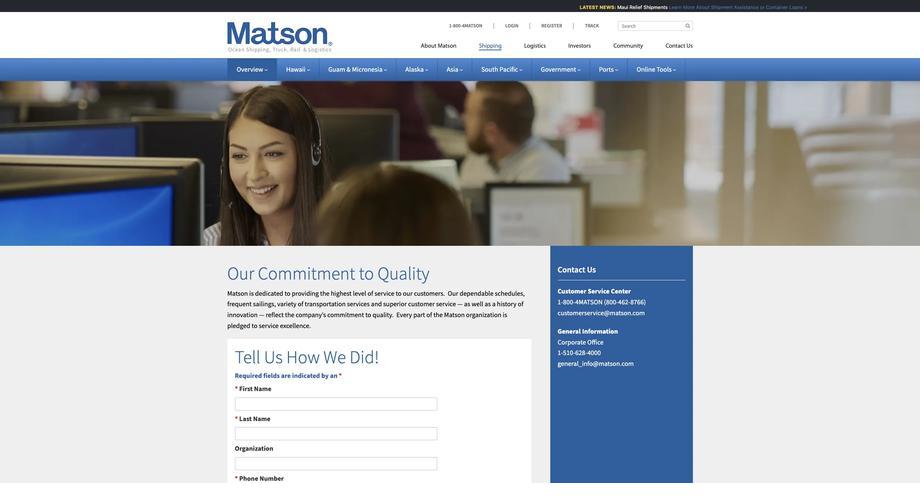 Task type: describe. For each thing, give the bounding box(es) containing it.
2 as from the left
[[485, 300, 491, 309]]

about inside top menu navigation
[[421, 43, 437, 49]]

highest
[[331, 289, 352, 298]]

0 horizontal spatial —
[[259, 311, 265, 319]]

commitment
[[328, 311, 364, 319]]

top menu navigation
[[421, 39, 693, 55]]

to up variety
[[285, 289, 291, 298]]

shipments
[[639, 4, 663, 10]]

1-800-4matson
[[449, 23, 483, 29]]

office
[[588, 338, 604, 347]]

south
[[482, 65, 498, 74]]

of right level
[[368, 289, 373, 298]]

guam & micronesia
[[329, 65, 383, 74]]

1 horizontal spatial the
[[320, 289, 330, 298]]

south pacific link
[[482, 65, 523, 74]]

general_info@matson.com link
[[558, 360, 634, 368]]

customer
[[558, 287, 587, 296]]

login link
[[494, 23, 530, 29]]

required
[[235, 372, 262, 380]]

by
[[322, 372, 329, 380]]

relief
[[625, 4, 638, 10]]

of right part on the left bottom of page
[[427, 311, 432, 319]]

contact inside contact us link
[[666, 43, 686, 49]]

corporate
[[558, 338, 586, 347]]

name for * last name
[[253, 415, 271, 423]]

1-800-4matson link
[[449, 23, 494, 29]]

learn more about shipment assistance or container loans > link
[[665, 4, 803, 10]]

part
[[414, 311, 425, 319]]

overview link
[[237, 65, 268, 74]]

1-800-4matson (800-462-8766) link
[[558, 298, 646, 307]]

or
[[756, 4, 760, 10]]

dedicated
[[255, 289, 283, 298]]

number
[[260, 474, 284, 483]]

contact us inside the "contact us" section
[[558, 264, 596, 275]]

ports link
[[599, 65, 619, 74]]

government
[[541, 65, 576, 74]]

contact inside the "contact us" section
[[558, 264, 586, 275]]

510-
[[563, 349, 576, 357]]

our
[[227, 262, 254, 285]]

pledged
[[227, 322, 250, 330]]

micronesia
[[352, 65, 383, 74]]

alaska link
[[406, 65, 429, 74]]

and
[[371, 300, 382, 309]]

0 vertical spatial service
[[375, 289, 395, 298]]

to right pledged
[[252, 322, 258, 330]]

800- inside customer service center 1-800-4matson (800-462-8766) customerservice@matson.com
[[563, 298, 576, 307]]

search image
[[686, 23, 691, 28]]

logistics link
[[513, 39, 557, 55]]

news:
[[595, 4, 612, 10]]

>
[[800, 4, 803, 10]]

blue matson logo with ocean, shipping, truck, rail and logistics written beneath it. image
[[227, 22, 333, 53]]

4000
[[588, 349, 601, 357]]

8766)
[[631, 298, 646, 307]]

innovation
[[227, 311, 258, 319]]

matson inside top menu navigation
[[438, 43, 457, 49]]

a
[[492, 300, 496, 309]]

customerservice@matson.com
[[558, 309, 645, 317]]

transportation
[[305, 300, 346, 309]]

general information corporate office 1-510-628-4000 general_info@matson.com
[[558, 327, 634, 368]]

customer
[[408, 300, 435, 309]]

to up level
[[359, 262, 374, 285]]

1- inside customer service center 1-800-4matson (800-462-8766) customerservice@matson.com
[[558, 298, 563, 307]]

we
[[324, 346, 346, 368]]

to down and
[[366, 311, 371, 319]]

* for phone number
[[235, 474, 238, 483]]

of down providing on the left bottom of the page
[[298, 300, 304, 309]]

loans
[[785, 4, 799, 10]]

investors
[[569, 43, 591, 49]]

of right history
[[518, 300, 524, 309]]

quality.
[[373, 311, 394, 319]]

first
[[239, 385, 253, 393]]

services
[[347, 300, 370, 309]]

center
[[611, 287, 631, 296]]

asia
[[447, 65, 459, 74]]

government link
[[541, 65, 581, 74]]

2 vertical spatial matson
[[444, 311, 465, 319]]

register
[[542, 23, 562, 29]]

online tools
[[637, 65, 672, 74]]

customer service center 1-800-4matson (800-462-8766) customerservice@matson.com
[[558, 287, 646, 317]]

indicated
[[292, 372, 320, 380]]

pacific
[[500, 65, 518, 74]]

general
[[558, 327, 581, 336]]

2 vertical spatial service
[[259, 322, 279, 330]]

reflect
[[266, 311, 284, 319]]

more
[[679, 4, 690, 10]]

shipping link
[[468, 39, 513, 55]]

* for first name
[[235, 385, 238, 393]]

fields
[[263, 372, 280, 380]]

providing
[[292, 289, 319, 298]]

variety
[[277, 300, 297, 309]]



Task type: locate. For each thing, give the bounding box(es) containing it.
0 horizontal spatial contact
[[558, 264, 586, 275]]

contact up customer at right bottom
[[558, 264, 586, 275]]

1 horizontal spatial service
[[375, 289, 395, 298]]

1 vertical spatial —
[[259, 311, 265, 319]]

as left well
[[464, 300, 471, 309]]

the up 'transportation'
[[320, 289, 330, 298]]

1- up about matson link
[[449, 23, 453, 29]]

matson left organization
[[444, 311, 465, 319]]

us inside section
[[587, 264, 596, 275]]

* left first
[[235, 385, 238, 393]]

1- inside general information corporate office 1-510-628-4000 general_info@matson.com
[[558, 349, 563, 357]]

sailings,
[[253, 300, 276, 309]]

0 vertical spatial is
[[249, 289, 254, 298]]

0 vertical spatial us
[[687, 43, 693, 49]]

&
[[347, 65, 351, 74]]

register link
[[530, 23, 574, 29]]

4matson up 'shipping'
[[462, 23, 483, 29]]

of
[[368, 289, 373, 298], [298, 300, 304, 309], [518, 300, 524, 309], [427, 311, 432, 319]]

service up and
[[375, 289, 395, 298]]

1 vertical spatial us
[[587, 264, 596, 275]]

shipping
[[479, 43, 502, 49]]

overview
[[237, 65, 263, 74]]

to
[[359, 262, 374, 285], [285, 289, 291, 298], [396, 289, 402, 298], [366, 311, 371, 319], [252, 322, 258, 330]]

quality
[[378, 262, 430, 285]]

our commitment to quality
[[227, 262, 430, 285]]

us up fields
[[264, 346, 283, 368]]

schedules,
[[495, 289, 525, 298]]

0 vertical spatial —
[[458, 300, 463, 309]]

guam & micronesia link
[[329, 65, 387, 74]]

1 vertical spatial is
[[503, 311, 508, 319]]

— left well
[[458, 300, 463, 309]]

contact us inside contact us link
[[666, 43, 693, 49]]

is up frequent
[[249, 289, 254, 298]]

Organization text field
[[235, 457, 437, 471]]

our
[[403, 289, 413, 298]]

did!
[[350, 346, 379, 368]]

name right last at the bottom of the page
[[253, 415, 271, 423]]

0 horizontal spatial as
[[464, 300, 471, 309]]

0 horizontal spatial 4matson
[[462, 23, 483, 29]]

* right an
[[339, 372, 342, 380]]

south pacific
[[482, 65, 518, 74]]

0 horizontal spatial contact us
[[558, 264, 596, 275]]

commitment
[[258, 262, 355, 285]]

0 horizontal spatial 800-
[[453, 23, 462, 29]]

last
[[239, 415, 252, 423]]

matson
[[438, 43, 457, 49], [227, 289, 248, 298], [444, 311, 465, 319]]

0 vertical spatial 800-
[[453, 23, 462, 29]]

2 vertical spatial 1-
[[558, 349, 563, 357]]

800- up about matson link
[[453, 23, 462, 29]]

customers.
[[414, 289, 445, 298]]

0 vertical spatial 4matson
[[462, 23, 483, 29]]

us inside tell us how we did! required fields are indicated by an *
[[264, 346, 283, 368]]

* left last at the bottom of the page
[[235, 415, 238, 423]]

800-
[[453, 23, 462, 29], [563, 298, 576, 307]]

frequent
[[227, 300, 252, 309]]

contact up tools
[[666, 43, 686, 49]]

online
[[637, 65, 656, 74]]

1 horizontal spatial —
[[458, 300, 463, 309]]

1 vertical spatial about
[[421, 43, 437, 49]]

about right "more" in the right of the page
[[692, 4, 705, 10]]

0 horizontal spatial us
[[264, 346, 283, 368]]

us inside top menu navigation
[[687, 43, 693, 49]]

service down reflect
[[259, 322, 279, 330]]

0 vertical spatial name
[[254, 385, 272, 393]]

information
[[582, 327, 618, 336]]

alaska
[[406, 65, 424, 74]]

1 horizontal spatial contact us
[[666, 43, 693, 49]]

phone
[[239, 474, 258, 483]]

* first name
[[235, 385, 272, 393]]

628-
[[576, 349, 588, 357]]

1 vertical spatial contact
[[558, 264, 586, 275]]

* inside tell us how we did! required fields are indicated by an *
[[339, 372, 342, 380]]

*
[[339, 372, 342, 380], [235, 385, 238, 393], [235, 415, 238, 423], [235, 474, 238, 483]]

1- down customer at right bottom
[[558, 298, 563, 307]]

ports
[[599, 65, 614, 74]]

None text field
[[235, 398, 437, 411], [235, 428, 437, 441], [235, 398, 437, 411], [235, 428, 437, 441]]

* phone number
[[235, 474, 284, 483]]

2 vertical spatial us
[[264, 346, 283, 368]]

None search field
[[618, 21, 693, 31]]

Search search field
[[618, 21, 693, 31]]

assistance
[[730, 4, 754, 10]]

asia link
[[447, 65, 463, 74]]

(800-
[[604, 298, 619, 307]]

as
[[464, 300, 471, 309], [485, 300, 491, 309]]

matson up asia
[[438, 43, 457, 49]]

history
[[497, 300, 517, 309]]

462-
[[619, 298, 631, 307]]

guam
[[329, 65, 345, 74]]

organization
[[466, 311, 502, 319]]

matson up frequent
[[227, 289, 248, 298]]

4matson
[[462, 23, 483, 29], [576, 298, 603, 307]]

level
[[353, 289, 366, 298]]

1 horizontal spatial 800-
[[563, 298, 576, 307]]

about matson link
[[421, 39, 468, 55]]

track link
[[574, 23, 599, 29]]

1 horizontal spatial as
[[485, 300, 491, 309]]

hawaii link
[[286, 65, 310, 74]]

maui
[[613, 4, 624, 10]]

are
[[281, 372, 291, 380]]

1 vertical spatial 4matson
[[576, 298, 603, 307]]

* for last name
[[235, 415, 238, 423]]

4matson down service
[[576, 298, 603, 307]]

1 horizontal spatial 4matson
[[576, 298, 603, 307]]

login
[[506, 23, 519, 29]]

1 vertical spatial contact us
[[558, 264, 596, 275]]

the right part on the left bottom of page
[[434, 311, 443, 319]]

1-510-628-4000 link
[[558, 349, 601, 357]]

shipment
[[707, 4, 728, 10]]

us
[[687, 43, 693, 49], [587, 264, 596, 275], [264, 346, 283, 368]]

community link
[[603, 39, 655, 55]]

1 vertical spatial 1-
[[558, 298, 563, 307]]

tools
[[657, 65, 672, 74]]

* left 'phone'
[[235, 474, 238, 483]]

0 vertical spatial matson
[[438, 43, 457, 49]]

800- down customer at right bottom
[[563, 298, 576, 307]]

as left a
[[485, 300, 491, 309]]

0 vertical spatial contact
[[666, 43, 686, 49]]

1- down corporate
[[558, 349, 563, 357]]

4matson inside customer service center 1-800-4matson (800-462-8766) customerservice@matson.com
[[576, 298, 603, 307]]

an
[[330, 372, 338, 380]]

name for * first name
[[254, 385, 272, 393]]

— down sailings,
[[259, 311, 265, 319]]

contact
[[666, 43, 686, 49], [558, 264, 586, 275]]

tell
[[235, 346, 261, 368]]

0 horizontal spatial the
[[285, 311, 295, 319]]

0 vertical spatial 1-
[[449, 23, 453, 29]]

to left our
[[396, 289, 402, 298]]

* last name
[[235, 415, 271, 423]]

1 horizontal spatial about
[[692, 4, 705, 10]]

1 horizontal spatial is
[[503, 311, 508, 319]]

2 horizontal spatial service
[[436, 300, 456, 309]]

contact us section
[[541, 246, 703, 483]]

0 horizontal spatial service
[[259, 322, 279, 330]]

matson is dedicated to providing the highest level of service to our customers.  our dependable schedules, frequent sailings, variety of transportation services and superior customer service — as well as a history of innovation — reflect the company's commitment to quality.  every part of the matson organization is pledged to service excellence.
[[227, 289, 525, 330]]

contact us up customer at right bottom
[[558, 264, 596, 275]]

0 vertical spatial contact us
[[666, 43, 693, 49]]

1 vertical spatial matson
[[227, 289, 248, 298]]

is down history
[[503, 311, 508, 319]]

us up service
[[587, 264, 596, 275]]

service down the customers.
[[436, 300, 456, 309]]

1 horizontal spatial contact
[[666, 43, 686, 49]]

0 horizontal spatial is
[[249, 289, 254, 298]]

2 horizontal spatial us
[[687, 43, 693, 49]]

1 as from the left
[[464, 300, 471, 309]]

2 horizontal spatial the
[[434, 311, 443, 319]]

about up alaska "link"
[[421, 43, 437, 49]]

latest news: maui relief shipments learn more about shipment assistance or container loans >
[[575, 4, 803, 10]]

name down fields
[[254, 385, 272, 393]]

0 vertical spatial about
[[692, 4, 705, 10]]

dependable
[[460, 289, 494, 298]]

the
[[320, 289, 330, 298], [285, 311, 295, 319], [434, 311, 443, 319]]

about matson
[[421, 43, 457, 49]]

1 vertical spatial service
[[436, 300, 456, 309]]

is
[[249, 289, 254, 298], [503, 311, 508, 319]]

banner image
[[0, 69, 921, 246]]

the down variety
[[285, 311, 295, 319]]

online tools link
[[637, 65, 677, 74]]

1 horizontal spatial us
[[587, 264, 596, 275]]

1 vertical spatial name
[[253, 415, 271, 423]]

1 vertical spatial 800-
[[563, 298, 576, 307]]

contact us link
[[655, 39, 693, 55]]

company's
[[296, 311, 326, 319]]

contact us down search icon in the right of the page
[[666, 43, 693, 49]]

community
[[614, 43, 643, 49]]

organization
[[235, 444, 273, 453]]

excellence.
[[280, 322, 311, 330]]

latest
[[575, 4, 594, 10]]

customerservice@matson.com link
[[558, 309, 645, 317]]

0 horizontal spatial about
[[421, 43, 437, 49]]

us down search icon in the right of the page
[[687, 43, 693, 49]]

container
[[762, 4, 784, 10]]



Task type: vqa. For each thing, say whether or not it's contained in the screenshot.
"—"
yes



